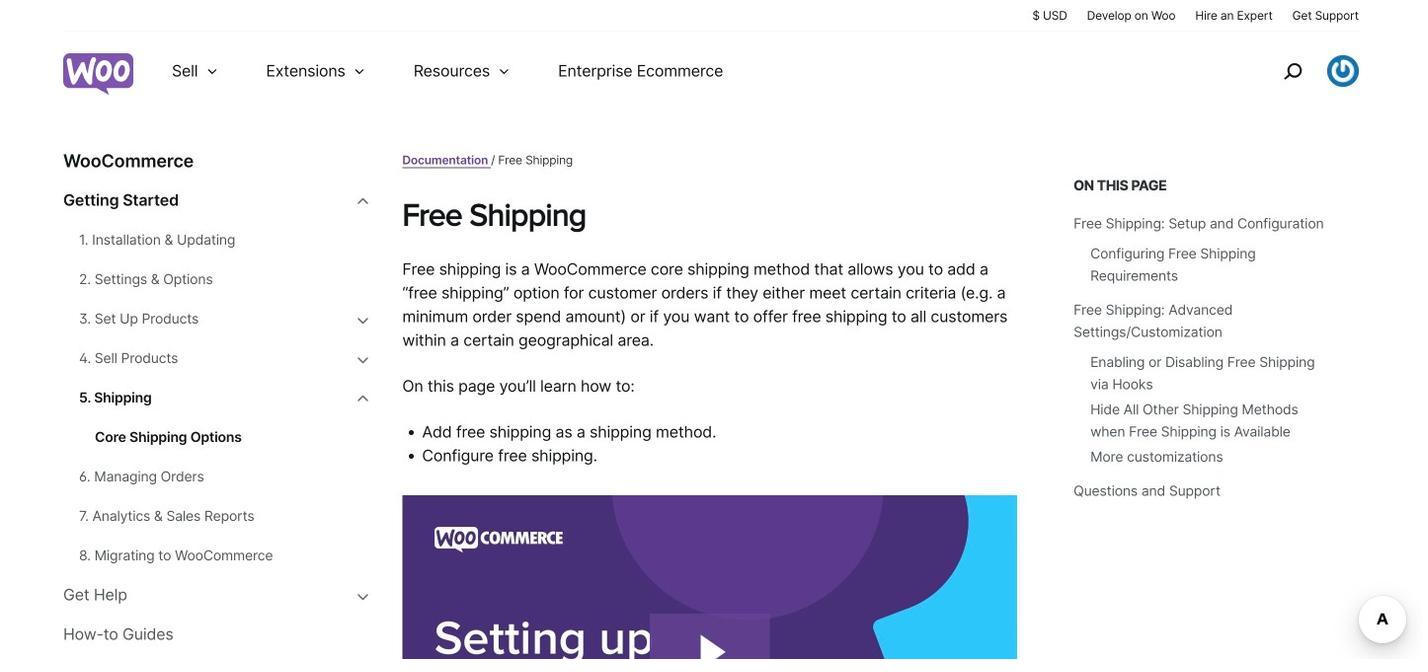 Task type: locate. For each thing, give the bounding box(es) containing it.
search image
[[1277, 55, 1309, 87]]

breadcrumb element
[[402, 150, 1017, 171]]

service navigation menu element
[[1241, 39, 1359, 103]]

video element
[[402, 496, 1017, 660]]

a short video showing how free shipping can be set up on a woocommerce store. image
[[402, 496, 1017, 660], [402, 496, 1017, 660]]



Task type: describe. For each thing, give the bounding box(es) containing it.
open account menu image
[[1327, 55, 1359, 87]]



